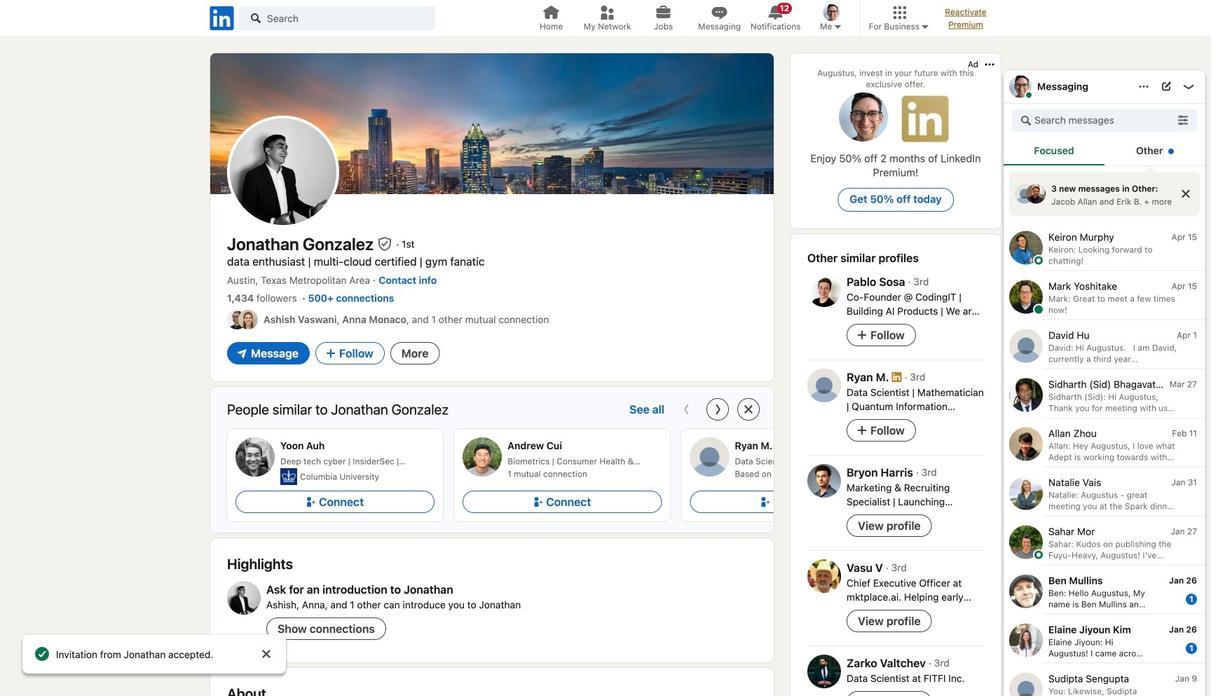 Task type: locate. For each thing, give the bounding box(es) containing it.
pablo sosa profile picture image
[[808, 252, 841, 286]]

zarko valtchev profile picture image
[[808, 634, 841, 667]]

jonathan gonzalez profile picture image
[[227, 560, 261, 594]]

bryon harris profile picture image
[[808, 443, 841, 477]]

0 vertical spatial augustus odena image
[[823, 4, 840, 21]]

linkedin image
[[208, 4, 236, 33], [208, 4, 236, 33]]

0 horizontal spatial augustus odena image
[[823, 4, 840, 21]]

1 horizontal spatial augustus odena image
[[1009, 75, 1032, 98]]

1 vertical spatial augustus odena image
[[1009, 75, 1032, 98]]

filter messages by image
[[1178, 115, 1189, 126]]

dismiss "invitation from jonathan accepted." notification 1 of 1. image
[[261, 648, 272, 660]]

dismiss people you may know recommendations image
[[743, 383, 754, 394]]

dismiss the banner image
[[1181, 188, 1192, 200]]

augustus odena image
[[823, 4, 840, 21], [1009, 75, 1032, 98]]

open messenger dropdown menu image
[[1138, 81, 1150, 92]]



Task type: vqa. For each thing, say whether or not it's contained in the screenshot.
Search Text Field
yes



Task type: describe. For each thing, give the bounding box(es) containing it.
elaine jiyoun kim image
[[1009, 623, 1043, 657]]

yoon auh image
[[236, 416, 275, 456]]

vasu v profile picture image
[[808, 538, 841, 572]]

mark yoshitake image
[[1009, 280, 1043, 314]]

small image
[[832, 21, 844, 32]]

ben mullins image
[[1009, 574, 1043, 608]]

allan zhou image
[[1009, 427, 1043, 461]]

andrew cui image
[[463, 416, 502, 456]]

Search messages text field
[[1012, 109, 1197, 132]]

for business image
[[920, 21, 931, 32]]

natalie vais image
[[1009, 476, 1043, 510]]

sudipta sengupta image
[[1009, 673, 1043, 696]]

jonathan gonzalez image
[[227, 95, 339, 207]]

david hu image
[[1009, 329, 1043, 363]]

next image
[[712, 383, 723, 394]]

sidharth (sid) bhagavatula image
[[1009, 378, 1043, 412]]

background image image
[[210, 32, 774, 173]]

sahar mor image
[[1009, 525, 1043, 559]]

keiron murphy image
[[1009, 231, 1043, 265]]

Search text field
[[239, 6, 435, 30]]



